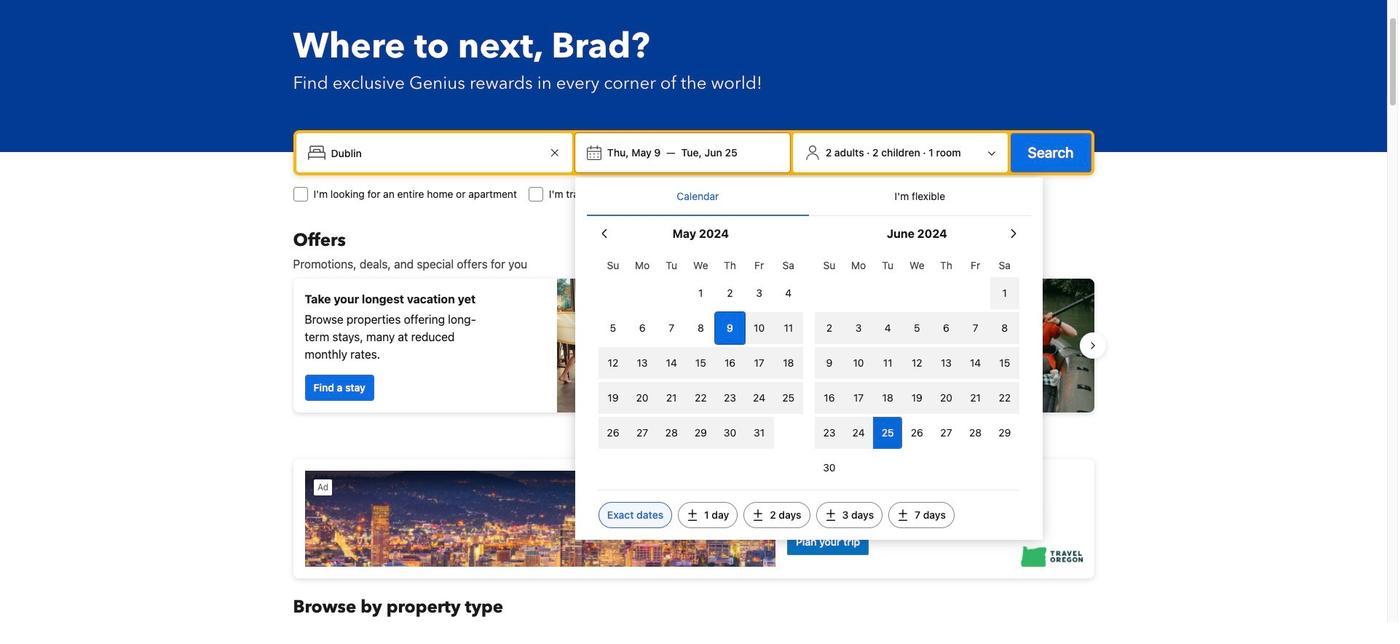 Task type: describe. For each thing, give the bounding box(es) containing it.
19 May 2024 checkbox
[[599, 382, 628, 414]]

10 May 2024 checkbox
[[745, 312, 774, 344]]

9 May 2024 checkbox
[[716, 312, 745, 344]]

take your longest vacation yet image
[[557, 279, 688, 413]]

16 May 2024 checkbox
[[716, 347, 745, 379]]

advertisement element
[[293, 460, 1094, 579]]

30 June 2024 checkbox
[[815, 452, 844, 484]]

25 June 2024 checkbox
[[873, 417, 903, 449]]

8 May 2024 checkbox
[[686, 312, 716, 344]]

6 June 2024 checkbox
[[932, 312, 961, 344]]

18 June 2024 checkbox
[[873, 382, 903, 414]]

Where are you going? field
[[325, 140, 546, 166]]

7 May 2024 checkbox
[[657, 312, 686, 344]]

23 June 2024 checkbox
[[815, 417, 844, 449]]

17 May 2024 checkbox
[[745, 347, 774, 379]]

4 May 2024 checkbox
[[774, 277, 803, 310]]

25 May 2024 checkbox
[[774, 382, 803, 414]]

14 May 2024 checkbox
[[657, 347, 686, 379]]

26 May 2024 checkbox
[[599, 417, 628, 449]]

22 May 2024 checkbox
[[686, 382, 716, 414]]

27 May 2024 checkbox
[[628, 417, 657, 449]]

2 grid from the left
[[815, 251, 1020, 484]]

20 May 2024 checkbox
[[628, 382, 657, 414]]

26 June 2024 checkbox
[[903, 417, 932, 449]]

1 June 2024 checkbox
[[990, 277, 1020, 310]]

15 June 2024 checkbox
[[990, 347, 1020, 379]]

1 grid from the left
[[599, 251, 803, 449]]

29 May 2024 checkbox
[[686, 417, 716, 449]]

2 June 2024 checkbox
[[815, 312, 844, 344]]

19 June 2024 checkbox
[[903, 382, 932, 414]]

21 May 2024 checkbox
[[657, 382, 686, 414]]

18 May 2024 checkbox
[[774, 347, 803, 379]]

24 May 2024 checkbox
[[745, 382, 774, 414]]

9 June 2024 checkbox
[[815, 347, 844, 379]]

10 June 2024 checkbox
[[844, 347, 873, 379]]

31 May 2024 checkbox
[[745, 417, 774, 449]]

21 June 2024 checkbox
[[961, 382, 990, 414]]

23 May 2024 checkbox
[[716, 382, 745, 414]]



Task type: locate. For each thing, give the bounding box(es) containing it.
13 June 2024 checkbox
[[932, 347, 961, 379]]

13 May 2024 checkbox
[[628, 347, 657, 379]]

5 June 2024 checkbox
[[903, 312, 932, 344]]

1 May 2024 checkbox
[[686, 277, 716, 310]]

a young girl and woman kayak on a river image
[[700, 279, 1094, 413]]

20 June 2024 checkbox
[[932, 382, 961, 414]]

1 horizontal spatial grid
[[815, 251, 1020, 484]]

15 May 2024 checkbox
[[686, 347, 716, 379]]

11 May 2024 checkbox
[[774, 312, 803, 344]]

17 June 2024 checkbox
[[844, 382, 873, 414]]

22 June 2024 checkbox
[[990, 382, 1020, 414]]

7 June 2024 checkbox
[[961, 312, 990, 344]]

11 June 2024 checkbox
[[873, 347, 903, 379]]

tab list
[[587, 178, 1031, 217]]

0 horizontal spatial grid
[[599, 251, 803, 449]]

29 June 2024 checkbox
[[990, 417, 1020, 449]]

8 June 2024 checkbox
[[990, 312, 1020, 344]]

28 June 2024 checkbox
[[961, 417, 990, 449]]

24 June 2024 checkbox
[[844, 417, 873, 449]]

27 June 2024 checkbox
[[932, 417, 961, 449]]

region
[[281, 273, 1106, 419]]

12 June 2024 checkbox
[[903, 347, 932, 379]]

12 May 2024 checkbox
[[599, 347, 628, 379]]

16 June 2024 checkbox
[[815, 382, 844, 414]]

4 June 2024 checkbox
[[873, 312, 903, 344]]

3 June 2024 checkbox
[[844, 312, 873, 344]]

28 May 2024 checkbox
[[657, 417, 686, 449]]

3 May 2024 checkbox
[[745, 277, 774, 310]]

6 May 2024 checkbox
[[628, 312, 657, 344]]

grid
[[599, 251, 803, 449], [815, 251, 1020, 484]]

progress bar
[[685, 425, 702, 430]]

14 June 2024 checkbox
[[961, 347, 990, 379]]

5 May 2024 checkbox
[[599, 312, 628, 344]]

main content
[[281, 229, 1106, 623]]

2 May 2024 checkbox
[[716, 277, 745, 310]]

cell
[[990, 275, 1020, 310], [716, 310, 745, 344], [745, 310, 774, 344], [774, 310, 803, 344], [815, 310, 844, 344], [844, 310, 873, 344], [873, 310, 903, 344], [903, 310, 932, 344], [932, 310, 961, 344], [961, 310, 990, 344], [990, 310, 1020, 344], [599, 344, 628, 379], [628, 344, 657, 379], [657, 344, 686, 379], [686, 344, 716, 379], [716, 344, 745, 379], [745, 344, 774, 379], [774, 344, 803, 379], [815, 344, 844, 379], [844, 344, 873, 379], [873, 344, 903, 379], [903, 344, 932, 379], [932, 344, 961, 379], [961, 344, 990, 379], [990, 344, 1020, 379], [599, 379, 628, 414], [628, 379, 657, 414], [657, 379, 686, 414], [686, 379, 716, 414], [716, 379, 745, 414], [745, 379, 774, 414], [774, 379, 803, 414], [815, 379, 844, 414], [844, 379, 873, 414], [873, 379, 903, 414], [903, 379, 932, 414], [932, 379, 961, 414], [961, 379, 990, 414], [990, 379, 1020, 414], [599, 414, 628, 449], [628, 414, 657, 449], [657, 414, 686, 449], [686, 414, 716, 449], [716, 414, 745, 449], [745, 414, 774, 449], [815, 414, 844, 449], [844, 414, 873, 449], [873, 414, 903, 449]]

30 May 2024 checkbox
[[716, 417, 745, 449]]



Task type: vqa. For each thing, say whether or not it's contained in the screenshot.
17 JUNE 2024 checkbox
yes



